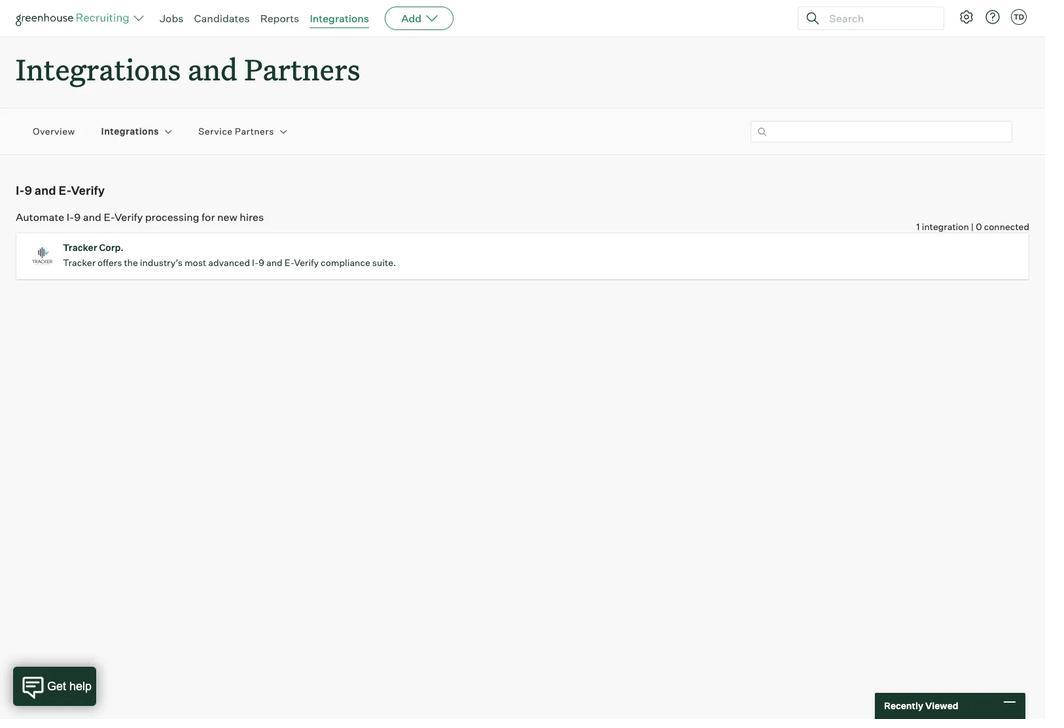 Task type: locate. For each thing, give the bounding box(es) containing it.
offers
[[98, 257, 122, 268]]

1 vertical spatial integrations link
[[101, 125, 159, 138]]

and inside tracker corp. tracker offers the industry's most advanced i-9 and e-verify compliance suite.
[[266, 257, 283, 268]]

1 tracker from the top
[[63, 242, 97, 253]]

for
[[202, 211, 215, 224]]

1 vertical spatial e-
[[104, 211, 115, 224]]

tracker corp. tracker offers the industry's most advanced i-9 and e-verify compliance suite.
[[63, 242, 396, 268]]

td
[[1014, 12, 1024, 22]]

add button
[[385, 7, 454, 30]]

and right advanced
[[266, 257, 283, 268]]

0 vertical spatial partners
[[244, 50, 360, 88]]

2 horizontal spatial 9
[[259, 257, 264, 268]]

i- up automate
[[16, 183, 25, 198]]

2 horizontal spatial i-
[[252, 257, 259, 268]]

verify left compliance
[[294, 257, 319, 268]]

9 right advanced
[[259, 257, 264, 268]]

0 vertical spatial integrations
[[310, 12, 369, 25]]

verify up the automate i-9 and e-verify processing for new hires
[[71, 183, 105, 198]]

partners down "reports" link
[[244, 50, 360, 88]]

hires
[[240, 211, 264, 224]]

and up automate
[[35, 183, 56, 198]]

i- right advanced
[[252, 257, 259, 268]]

1 vertical spatial tracker
[[63, 257, 96, 268]]

and
[[188, 50, 238, 88], [35, 183, 56, 198], [83, 211, 101, 224], [266, 257, 283, 268]]

tracker left corp.
[[63, 242, 97, 253]]

1 horizontal spatial integrations link
[[310, 12, 369, 25]]

2 vertical spatial verify
[[294, 257, 319, 268]]

reports
[[260, 12, 299, 25]]

2 horizontal spatial e-
[[285, 257, 294, 268]]

1 horizontal spatial i-
[[67, 211, 74, 224]]

tracker
[[63, 242, 97, 253], [63, 257, 96, 268]]

i- inside tracker corp. tracker offers the industry's most advanced i-9 and e-verify compliance suite.
[[252, 257, 259, 268]]

corp.
[[99, 242, 124, 253]]

0 vertical spatial i-
[[16, 183, 25, 198]]

0 horizontal spatial i-
[[16, 183, 25, 198]]

0 horizontal spatial verify
[[71, 183, 105, 198]]

0 vertical spatial 9
[[25, 183, 32, 198]]

1 vertical spatial verify
[[114, 211, 143, 224]]

verify up corp.
[[114, 211, 143, 224]]

recently viewed
[[884, 701, 959, 712]]

connected
[[984, 221, 1030, 232]]

e- up automate
[[59, 183, 71, 198]]

1 horizontal spatial verify
[[114, 211, 143, 224]]

tracker left "offers"
[[63, 257, 96, 268]]

0 vertical spatial tracker
[[63, 242, 97, 253]]

e- left compliance
[[285, 257, 294, 268]]

i- down "i-9 and e-verify"
[[67, 211, 74, 224]]

industry's
[[140, 257, 183, 268]]

1 integration | 0 connected
[[917, 221, 1030, 232]]

2 vertical spatial 9
[[259, 257, 264, 268]]

0 vertical spatial e-
[[59, 183, 71, 198]]

integrations link
[[310, 12, 369, 25], [101, 125, 159, 138]]

0 vertical spatial integrations link
[[310, 12, 369, 25]]

0 vertical spatial verify
[[71, 183, 105, 198]]

0 horizontal spatial 9
[[25, 183, 32, 198]]

the
[[124, 257, 138, 268]]

candidates link
[[194, 12, 250, 25]]

e-
[[59, 183, 71, 198], [104, 211, 115, 224], [285, 257, 294, 268]]

2 horizontal spatial verify
[[294, 257, 319, 268]]

and down candidates
[[188, 50, 238, 88]]

2 vertical spatial i-
[[252, 257, 259, 268]]

1 vertical spatial 9
[[74, 211, 81, 224]]

0 horizontal spatial integrations link
[[101, 125, 159, 138]]

None text field
[[751, 121, 1013, 142]]

9
[[25, 183, 32, 198], [74, 211, 81, 224], [259, 257, 264, 268]]

service partners
[[198, 126, 274, 137]]

partners
[[244, 50, 360, 88], [235, 126, 274, 137]]

9 up automate
[[25, 183, 32, 198]]

recently
[[884, 701, 924, 712]]

9 down "i-9 and e-verify"
[[74, 211, 81, 224]]

processing
[[145, 211, 199, 224]]

most
[[184, 257, 206, 268]]

2 vertical spatial e-
[[285, 257, 294, 268]]

1 vertical spatial i-
[[67, 211, 74, 224]]

partners right service
[[235, 126, 274, 137]]

1 vertical spatial partners
[[235, 126, 274, 137]]

i-
[[16, 183, 25, 198], [67, 211, 74, 224], [252, 257, 259, 268]]

integrations and partners
[[16, 50, 360, 88]]

verify
[[71, 183, 105, 198], [114, 211, 143, 224], [294, 257, 319, 268]]

integrations
[[310, 12, 369, 25], [16, 50, 181, 88], [101, 126, 159, 137]]

e- inside tracker corp. tracker offers the industry's most advanced i-9 and e-verify compliance suite.
[[285, 257, 294, 268]]

jobs link
[[160, 12, 184, 25]]

|
[[971, 221, 974, 232]]

integration
[[922, 221, 969, 232]]

e- up corp.
[[104, 211, 115, 224]]

service
[[198, 126, 233, 137]]



Task type: describe. For each thing, give the bounding box(es) containing it.
1 horizontal spatial e-
[[104, 211, 115, 224]]

1 horizontal spatial 9
[[74, 211, 81, 224]]

candidates
[[194, 12, 250, 25]]

reports link
[[260, 12, 299, 25]]

i-9 and e-verify
[[16, 183, 105, 198]]

td button
[[1009, 7, 1030, 27]]

compliance
[[321, 257, 370, 268]]

suite.
[[372, 257, 396, 268]]

0
[[976, 221, 982, 232]]

2 tracker from the top
[[63, 257, 96, 268]]

greenhouse recruiting image
[[16, 10, 134, 26]]

automate i-9 and e-verify processing for new hires
[[16, 211, 264, 224]]

Search text field
[[826, 9, 932, 28]]

td button
[[1011, 9, 1027, 25]]

9 inside tracker corp. tracker offers the industry's most advanced i-9 and e-verify compliance suite.
[[259, 257, 264, 268]]

1 vertical spatial integrations
[[16, 50, 181, 88]]

new
[[217, 211, 237, 224]]

advanced
[[208, 257, 250, 268]]

0 horizontal spatial e-
[[59, 183, 71, 198]]

overview
[[33, 126, 75, 137]]

automate
[[16, 211, 64, 224]]

configure image
[[959, 9, 975, 25]]

and up corp.
[[83, 211, 101, 224]]

overview link
[[33, 125, 75, 138]]

service partners link
[[198, 125, 274, 138]]

jobs
[[160, 12, 184, 25]]

verify inside tracker corp. tracker offers the industry's most advanced i-9 and e-verify compliance suite.
[[294, 257, 319, 268]]

2 vertical spatial integrations
[[101, 126, 159, 137]]

add
[[401, 12, 422, 25]]

1
[[917, 221, 920, 232]]

viewed
[[925, 701, 959, 712]]



Task type: vqa. For each thing, say whether or not it's contained in the screenshot.
Offices (1)
no



